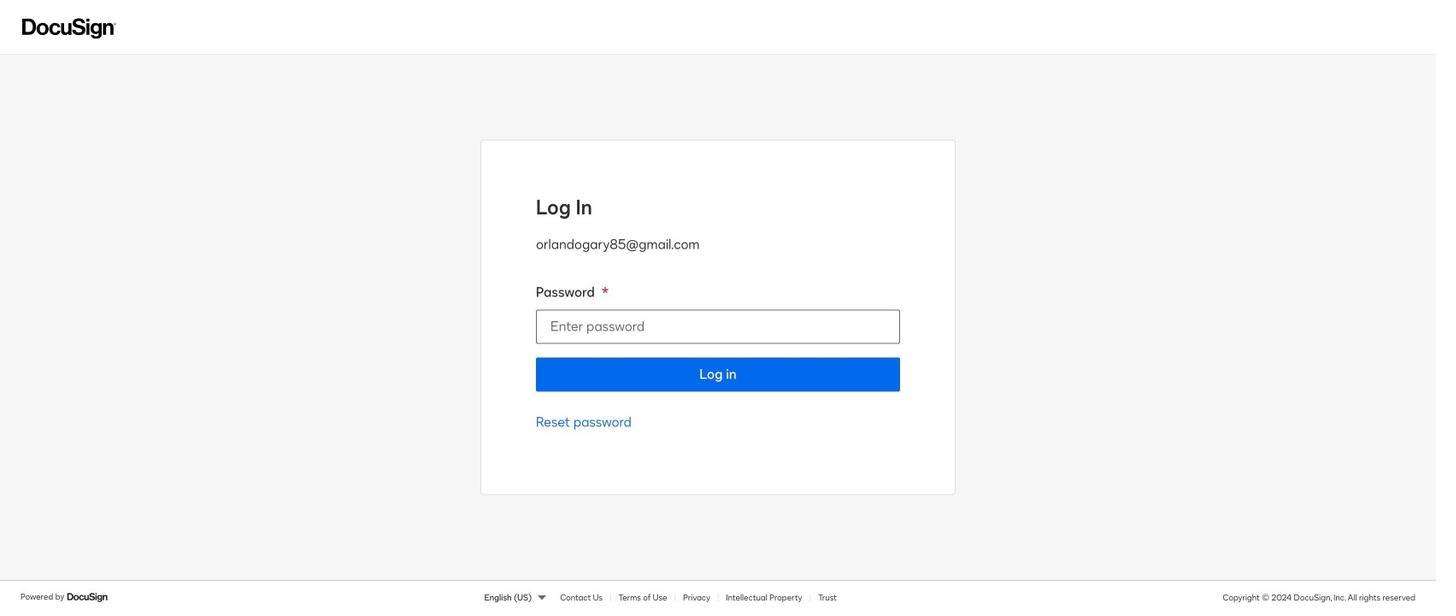 Task type: locate. For each thing, give the bounding box(es) containing it.
docusign image
[[22, 18, 120, 39], [67, 591, 110, 605]]

0 vertical spatial docusign image
[[22, 18, 120, 39]]



Task type: vqa. For each thing, say whether or not it's contained in the screenshot.
DocuSign image to the top
yes



Task type: describe. For each thing, give the bounding box(es) containing it.
Enter password password field
[[537, 311, 899, 343]]

1 vertical spatial docusign image
[[67, 591, 110, 605]]



